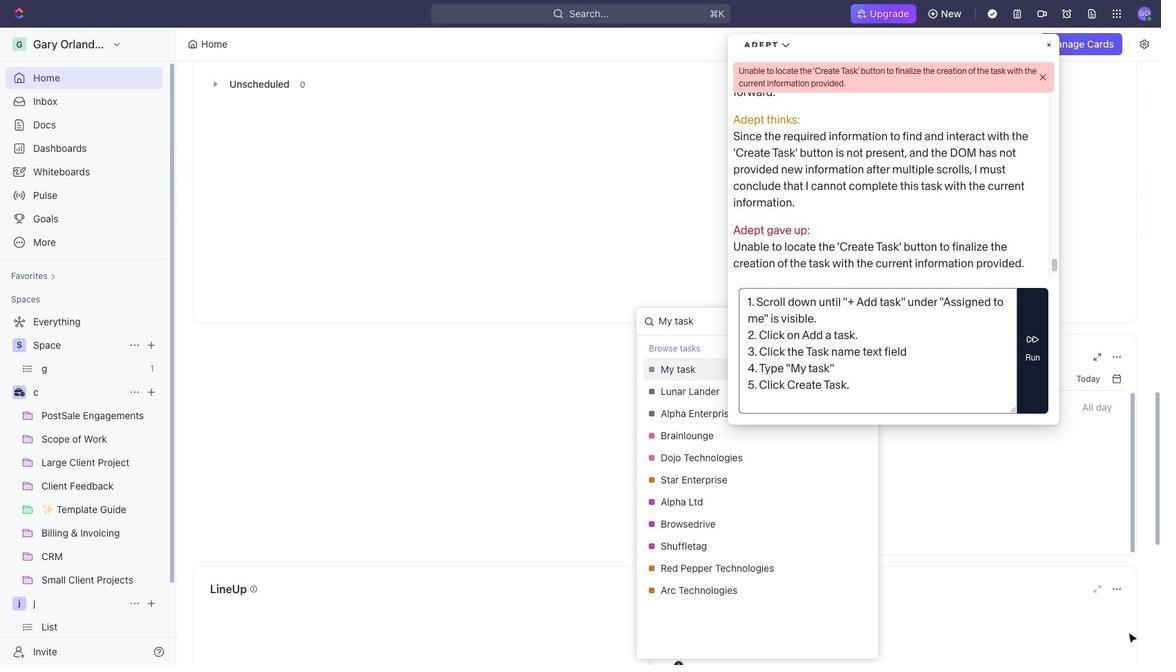 Task type: describe. For each thing, give the bounding box(es) containing it.
sidebar navigation
[[0, 28, 176, 666]]

tree inside sidebar navigation
[[6, 311, 162, 666]]

Search for task (or subtask) name, ID, or URL text field
[[637, 308, 817, 335]]

j, , element
[[12, 597, 26, 611]]



Task type: locate. For each thing, give the bounding box(es) containing it.
tree
[[6, 311, 162, 666]]

business time image
[[14, 389, 25, 397]]

space, , element
[[12, 339, 26, 353]]



Task type: vqa. For each thing, say whether or not it's contained in the screenshot.
TREE at left
yes



